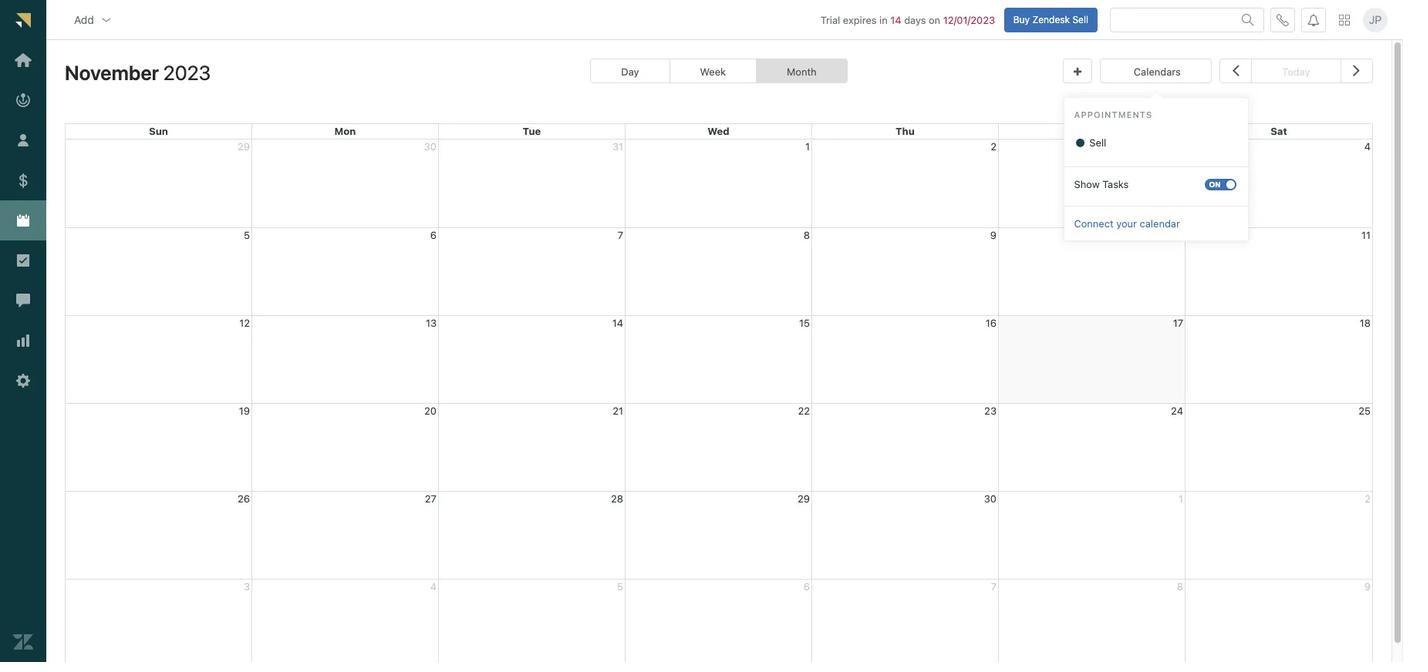 Task type: vqa. For each thing, say whether or not it's contained in the screenshot.
Appointments
yes



Task type: describe. For each thing, give the bounding box(es) containing it.
show tasks
[[1075, 178, 1129, 190]]

2023
[[163, 61, 211, 84]]

7
[[618, 229, 624, 241]]

angle right image
[[1354, 60, 1361, 80]]

add
[[74, 13, 94, 26]]

22
[[798, 405, 810, 417]]

buy
[[1014, 14, 1030, 25]]

24
[[1172, 405, 1184, 417]]

20
[[425, 405, 437, 417]]

11
[[1362, 229, 1371, 241]]

19
[[239, 405, 250, 417]]

day
[[621, 66, 639, 78]]

0 vertical spatial 14
[[891, 14, 902, 26]]

week
[[700, 66, 726, 78]]

1
[[806, 140, 810, 153]]

10
[[1173, 229, 1184, 241]]

fri
[[1086, 125, 1099, 137]]

buy zendesk sell
[[1014, 14, 1089, 25]]

12/01/2023
[[944, 14, 996, 26]]

thu
[[896, 125, 915, 137]]

8
[[804, 229, 810, 241]]

calls image
[[1277, 14, 1290, 26]]

trial
[[821, 14, 841, 26]]

4
[[1365, 140, 1371, 153]]

25
[[1359, 405, 1371, 417]]

plus image
[[1074, 67, 1082, 77]]

tasks
[[1103, 178, 1129, 190]]

appointments
[[1075, 109, 1153, 119]]

connect
[[1075, 217, 1114, 230]]

27
[[425, 493, 437, 505]]

on
[[929, 14, 941, 26]]

days
[[905, 14, 926, 26]]

calendars
[[1134, 66, 1181, 78]]

november 2023
[[65, 61, 211, 84]]



Task type: locate. For each thing, give the bounding box(es) containing it.
sat
[[1271, 125, 1288, 137]]

zendesk image
[[13, 633, 33, 653]]

1 vertical spatial sell
[[1087, 137, 1107, 149]]

12
[[239, 317, 250, 329]]

bell image
[[1308, 14, 1320, 26]]

16
[[986, 317, 997, 329]]

wed
[[708, 125, 730, 137]]

29
[[798, 493, 810, 505]]

show
[[1075, 178, 1100, 190]]

mon
[[335, 125, 356, 137]]

30
[[985, 493, 997, 505]]

2
[[991, 140, 997, 153]]

21
[[613, 405, 624, 417]]

chevron down image
[[100, 14, 113, 26]]

connect your calendar
[[1075, 217, 1181, 230]]

26
[[238, 493, 250, 505]]

18
[[1360, 317, 1371, 329]]

add button
[[62, 4, 125, 35]]

calendar
[[1140, 217, 1181, 230]]

sun
[[149, 125, 168, 137]]

9
[[991, 229, 997, 241]]

angle left image
[[1233, 60, 1240, 80]]

1 horizontal spatial 14
[[891, 14, 902, 26]]

zendesk
[[1033, 14, 1070, 25]]

17
[[1174, 317, 1184, 329]]

sell
[[1073, 14, 1089, 25], [1087, 137, 1107, 149]]

sell down appointments at top right
[[1087, 137, 1107, 149]]

circle image
[[1075, 138, 1087, 148]]

jp button
[[1364, 7, 1388, 32]]

your
[[1117, 217, 1138, 230]]

15
[[800, 317, 810, 329]]

today
[[1283, 66, 1311, 78]]

search image
[[1242, 14, 1255, 26]]

connect your calendar link
[[1065, 217, 1191, 230]]

sell inside button
[[1073, 14, 1089, 25]]

0 horizontal spatial 14
[[613, 317, 624, 329]]

trial expires in 14 days on 12/01/2023
[[821, 14, 996, 26]]

tue
[[523, 125, 541, 137]]

28
[[611, 493, 624, 505]]

23
[[985, 405, 997, 417]]

5
[[244, 229, 250, 241]]

sell right zendesk
[[1073, 14, 1089, 25]]

13
[[426, 317, 437, 329]]

zendesk products image
[[1340, 14, 1351, 25]]

november
[[65, 61, 159, 84]]

expires
[[843, 14, 877, 26]]

1 vertical spatial 14
[[613, 317, 624, 329]]

jp
[[1370, 13, 1382, 26]]

in
[[880, 14, 888, 26]]

14
[[891, 14, 902, 26], [613, 317, 624, 329]]

6
[[430, 229, 437, 241]]

0 vertical spatial sell
[[1073, 14, 1089, 25]]

buy zendesk sell button
[[1005, 7, 1098, 32]]



